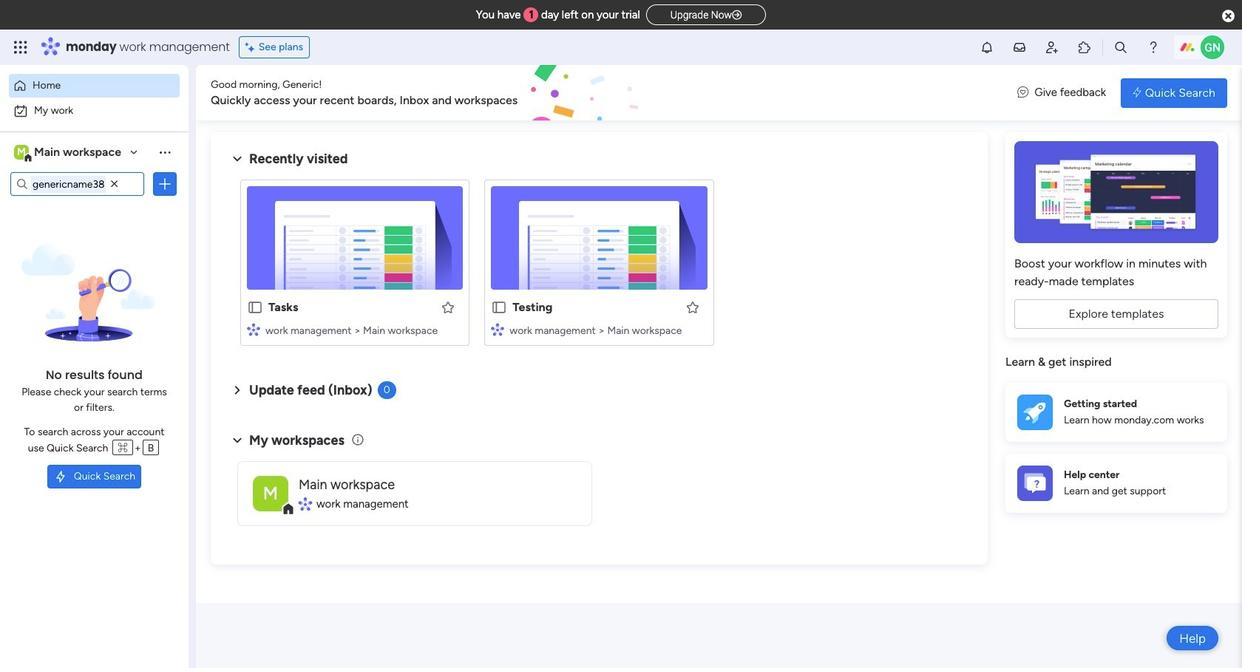 Task type: describe. For each thing, give the bounding box(es) containing it.
workspace image
[[14, 144, 29, 160]]

close my workspaces image
[[228, 432, 246, 449]]

Search in workspace field
[[31, 176, 106, 193]]

workspace selection element
[[14, 143, 123, 163]]

2 option from the top
[[9, 99, 180, 123]]

search everything image
[[1114, 40, 1128, 55]]

quick search results list box
[[228, 168, 970, 364]]

update feed image
[[1012, 40, 1027, 55]]

templates image image
[[1019, 141, 1214, 243]]

workspace options image
[[157, 145, 172, 160]]

0 element
[[378, 382, 396, 399]]

see plans image
[[245, 39, 259, 55]]

public board image
[[491, 299, 507, 316]]

select product image
[[13, 40, 28, 55]]

clear search image
[[107, 177, 122, 192]]



Task type: vqa. For each thing, say whether or not it's contained in the screenshot.
Personal info image
no



Task type: locate. For each thing, give the bounding box(es) containing it.
2 add to favorites image from the left
[[685, 300, 700, 315]]

notifications image
[[980, 40, 994, 55]]

add to favorites image
[[441, 300, 456, 315], [685, 300, 700, 315]]

open update feed (inbox) image
[[228, 382, 246, 399]]

option
[[9, 74, 180, 98], [9, 99, 180, 123]]

workspace image
[[253, 476, 288, 511]]

1 option from the top
[[9, 74, 180, 98]]

1 vertical spatial option
[[9, 99, 180, 123]]

0 horizontal spatial add to favorites image
[[441, 300, 456, 315]]

add to favorites image for public board icon on the top left of the page
[[441, 300, 456, 315]]

help center element
[[1006, 454, 1227, 513]]

options image
[[157, 177, 172, 192]]

dapulse close image
[[1222, 9, 1235, 24]]

getting started element
[[1006, 383, 1227, 442]]

1 horizontal spatial add to favorites image
[[685, 300, 700, 315]]

v2 bolt switch image
[[1133, 85, 1141, 101]]

invite members image
[[1045, 40, 1060, 55]]

0 vertical spatial option
[[9, 74, 180, 98]]

add to favorites image for public board image on the top left
[[685, 300, 700, 315]]

dapulse rightstroke image
[[732, 10, 742, 21]]

1 add to favorites image from the left
[[441, 300, 456, 315]]

generic name image
[[1201, 35, 1224, 59]]

close recently visited image
[[228, 150, 246, 168]]

v2 user feedback image
[[1018, 84, 1029, 101]]

help image
[[1146, 40, 1161, 55]]

public board image
[[247, 299, 263, 316]]

monday marketplace image
[[1077, 40, 1092, 55]]



